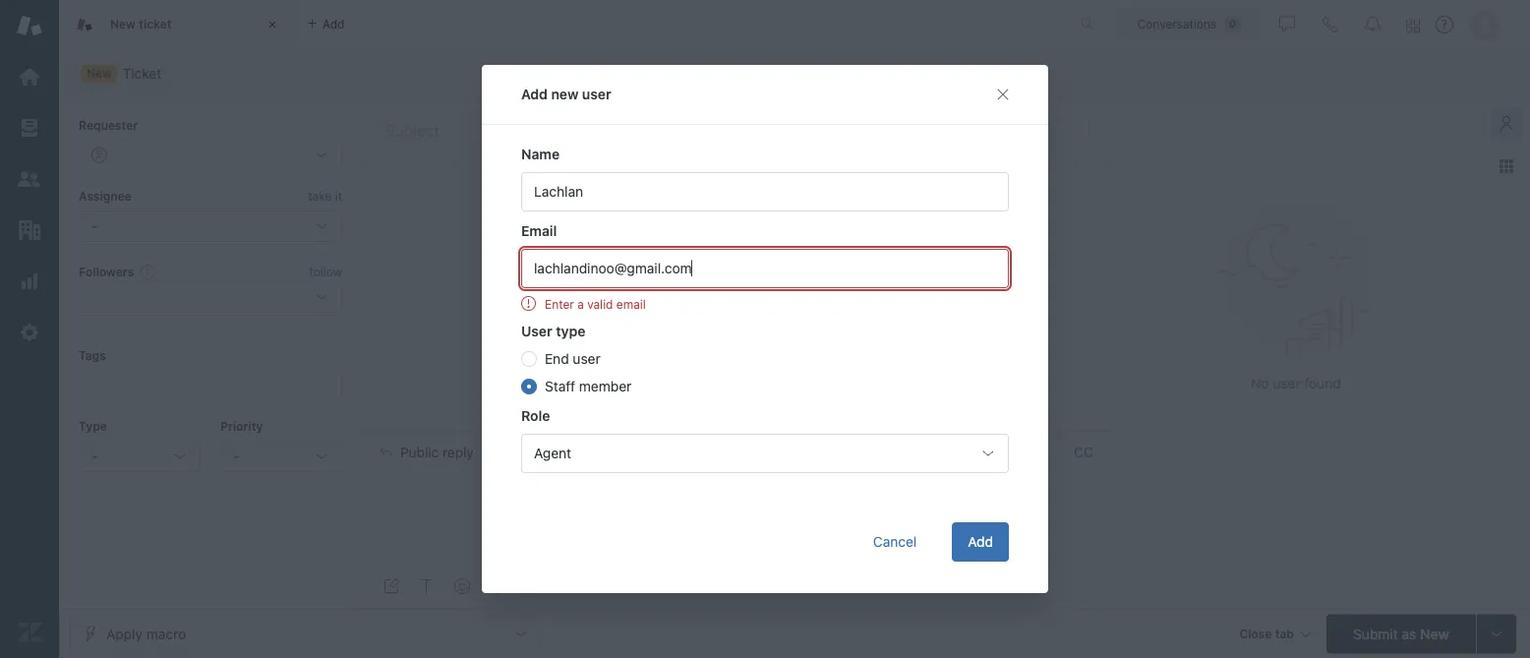 Task type: locate. For each thing, give the bounding box(es) containing it.
conversations
[[1138, 17, 1217, 31]]

1 horizontal spatial - button
[[220, 441, 342, 472]]

conversations button
[[1116, 8, 1262, 40]]

1 - from the left
[[91, 448, 98, 464]]

role
[[521, 408, 550, 424]]

new
[[110, 17, 136, 31], [87, 66, 112, 80], [1420, 626, 1450, 642]]

it
[[335, 189, 342, 203]]

2 vertical spatial user
[[1273, 375, 1301, 392]]

- down the type
[[91, 448, 98, 464]]

user
[[582, 86, 611, 102], [573, 351, 601, 367], [1273, 375, 1301, 392]]

agent
[[534, 445, 572, 461]]

1 vertical spatial user
[[573, 351, 601, 367]]

0 horizontal spatial add
[[521, 86, 548, 102]]

- button down priority
[[220, 441, 342, 472]]

user for no user found
[[1273, 375, 1301, 392]]

0 vertical spatial add
[[521, 86, 548, 102]]

user type
[[521, 323, 586, 339]]

new inside new link
[[87, 66, 112, 80]]

- button for priority
[[220, 441, 342, 472]]

to
[[520, 444, 535, 460]]

cc button
[[1074, 443, 1094, 461]]

Email field
[[521, 249, 1009, 288]]

customer context image
[[1499, 115, 1515, 131]]

add inside "button"
[[968, 534, 994, 550]]

user up staff member
[[573, 351, 601, 367]]

email
[[521, 223, 557, 239]]

cancel
[[873, 534, 917, 550]]

user right no
[[1273, 375, 1301, 392]]

- down priority
[[233, 448, 239, 464]]

1 horizontal spatial add
[[968, 534, 994, 550]]

close image
[[263, 15, 282, 34]]

valid
[[587, 297, 613, 311]]

2 - from the left
[[233, 448, 239, 464]]

new link
[[69, 60, 174, 88]]

1 vertical spatial add
[[968, 534, 994, 550]]

add for add new user
[[521, 86, 548, 102]]

new inside new ticket tab
[[110, 17, 136, 31]]

get help image
[[1436, 16, 1454, 33]]

1 - button from the left
[[79, 441, 201, 472]]

zendesk support image
[[17, 13, 42, 38]]

0 horizontal spatial - button
[[79, 441, 201, 472]]

get started image
[[17, 64, 42, 90]]

2 - button from the left
[[220, 441, 342, 472]]

- for priority
[[233, 448, 239, 464]]

add
[[521, 86, 548, 102], [968, 534, 994, 550]]

user right new
[[582, 86, 611, 102]]

cc
[[1074, 444, 1094, 460]]

end
[[545, 351, 569, 367]]

- button
[[79, 441, 201, 472], [220, 441, 342, 472]]

- button down the type
[[79, 441, 201, 472]]

priority
[[220, 420, 263, 433]]

zendesk products image
[[1407, 19, 1420, 33]]

take it
[[308, 189, 342, 203]]

1 horizontal spatial -
[[233, 448, 239, 464]]

add button
[[952, 522, 1009, 562]]

format text image
[[419, 578, 435, 594]]

new right as
[[1420, 626, 1450, 642]]

None field
[[548, 442, 1066, 462]]

no
[[1252, 375, 1270, 392]]

- for type
[[91, 448, 98, 464]]

ticket
[[139, 17, 172, 31]]

no user found
[[1252, 375, 1341, 392]]

end user
[[545, 351, 601, 367]]

new down new ticket
[[87, 66, 112, 80]]

type
[[79, 420, 107, 433]]

follow
[[309, 265, 342, 278]]

0 vertical spatial new
[[110, 17, 136, 31]]

-
[[91, 448, 98, 464], [233, 448, 239, 464]]

agent button
[[521, 434, 1009, 473]]

Public reply composer text field
[[372, 473, 1101, 514]]

enter
[[545, 297, 574, 311]]

new left "ticket"
[[110, 17, 136, 31]]

add attachment image
[[490, 578, 506, 594]]

secondary element
[[59, 54, 1531, 93]]

tabs tab list
[[59, 0, 1060, 49]]

0 horizontal spatial -
[[91, 448, 98, 464]]

1 vertical spatial new
[[87, 66, 112, 80]]

add left new
[[521, 86, 548, 102]]

admin image
[[17, 320, 42, 345]]

add right cancel
[[968, 534, 994, 550]]

2 vertical spatial new
[[1420, 626, 1450, 642]]

0 vertical spatial user
[[582, 86, 611, 102]]



Task type: vqa. For each thing, say whether or not it's contained in the screenshot.
CC on the right bottom of page
yes



Task type: describe. For each thing, give the bounding box(es) containing it.
reporting image
[[17, 269, 42, 294]]

new ticket
[[110, 17, 172, 31]]

a
[[578, 297, 584, 311]]

new
[[551, 86, 579, 102]]

zendesk image
[[17, 620, 42, 645]]

insert emojis image
[[454, 578, 470, 594]]

organizations image
[[17, 217, 42, 243]]

draft mode image
[[384, 578, 399, 594]]

submit
[[1354, 626, 1399, 642]]

user
[[521, 323, 553, 339]]

add new user
[[521, 86, 611, 102]]

add new user dialog
[[482, 65, 1049, 593]]

new for new
[[87, 66, 112, 80]]

cancel button
[[858, 522, 933, 562]]

user for end user
[[573, 351, 601, 367]]

main element
[[0, 0, 59, 658]]

found
[[1305, 375, 1341, 392]]

name
[[521, 146, 560, 162]]

new for new ticket
[[110, 17, 136, 31]]

staff member
[[545, 378, 632, 394]]

submit as new
[[1354, 626, 1450, 642]]

apps image
[[1499, 158, 1515, 174]]

close modal image
[[996, 87, 1011, 102]]

type
[[556, 323, 586, 339]]

enter a valid email
[[545, 297, 646, 311]]

new ticket tab
[[59, 0, 295, 49]]

take
[[308, 189, 332, 203]]

as
[[1402, 626, 1417, 642]]

customers image
[[17, 166, 42, 192]]

add link (cmd k) image
[[525, 578, 541, 594]]

take it button
[[308, 186, 342, 206]]

email
[[617, 297, 646, 311]]

enter a valid email alert
[[521, 295, 646, 312]]

error image
[[521, 295, 537, 311]]

Name field
[[521, 172, 1009, 211]]

views image
[[17, 115, 42, 141]]

member
[[579, 378, 632, 394]]

follow button
[[309, 263, 342, 280]]

staff
[[545, 378, 576, 394]]

Subject field
[[382, 119, 1090, 142]]

add for add
[[968, 534, 994, 550]]

- button for type
[[79, 441, 201, 472]]



